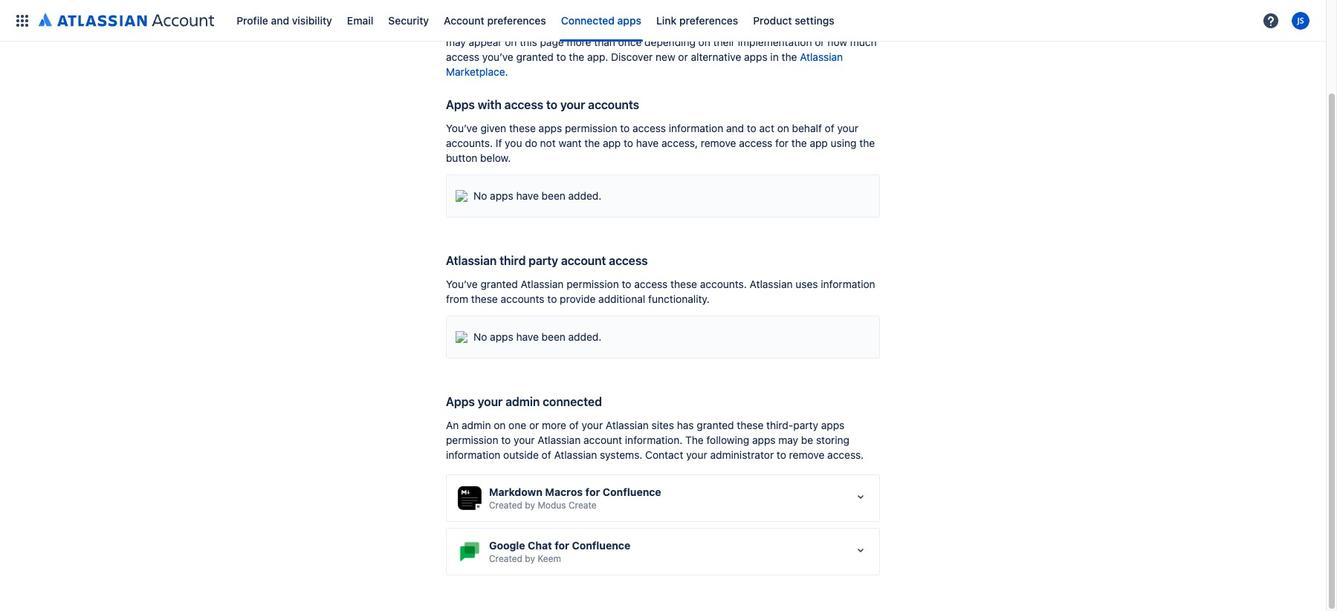 Task type: locate. For each thing, give the bounding box(es) containing it.
0 vertical spatial more
[[567, 36, 591, 48]]

outside up implementation
[[743, 21, 778, 33]]

account up "systems."
[[584, 434, 622, 447]]

1 no apps have been added. from the top
[[474, 190, 602, 202]]

you
[[505, 137, 522, 149]]

permission
[[565, 122, 617, 135], [567, 278, 619, 291], [446, 434, 499, 447]]

added. down want
[[568, 190, 602, 202]]

1 horizontal spatial and
[[491, 21, 509, 33]]

1 horizontal spatial may
[[779, 434, 799, 447]]

0 vertical spatial been
[[542, 190, 566, 202]]

atlassian up macros
[[554, 449, 597, 462]]

to down atlassian marketplace
[[620, 122, 630, 135]]

control which apps have access to your user data, see which apps your site administrator controls, and find further information about apps storing data outside of atlassian. apps may appear on this page more than once depending on their implementation or how much access you've granted to the app. discover new or alternative apps in the
[[446, 6, 877, 63]]

2 no apps have been added. from the top
[[474, 331, 602, 343]]

2 by from the top
[[525, 554, 535, 565]]

of down connected
[[569, 419, 579, 432]]

your inside the you've given these apps permission to access information and to act on behalf of your accounts. if you do not want the app to have access, remove access for the app using the button below.
[[837, 122, 859, 135]]

switch to... image
[[13, 12, 31, 29]]

for inside markdown macros for confluence created by modus  create
[[586, 486, 600, 499]]

1 vertical spatial party
[[793, 419, 819, 432]]

2 app from the left
[[810, 137, 828, 149]]

or right new
[[678, 51, 688, 63]]

0 horizontal spatial accounts
[[501, 293, 545, 306]]

atlassian down the atlassian third party account access
[[521, 278, 564, 291]]

remove inside the you've given these apps permission to access information and to act on behalf of your accounts. if you do not want the app to have access, remove access for the app using the button below.
[[701, 137, 736, 149]]

app right want
[[603, 137, 621, 149]]

1 vertical spatial no apps have been added.
[[474, 331, 602, 343]]

no for atlassian
[[474, 331, 487, 343]]

or
[[815, 36, 825, 48], [678, 51, 688, 63], [529, 419, 539, 432]]

1 horizontal spatial accounts.
[[700, 278, 747, 291]]

accounts. inside you've granted atlassian permission to access these accounts. atlassian uses information from these accounts to provide additional functionality.
[[700, 278, 747, 291]]

atlassian up "systems."
[[606, 419, 649, 432]]

0 vertical spatial or
[[815, 36, 825, 48]]

information up than at top left
[[568, 21, 623, 33]]

apps up implementation
[[741, 6, 765, 19]]

1 horizontal spatial administrator
[[811, 6, 875, 19]]

1 vertical spatial may
[[779, 434, 799, 447]]

0 vertical spatial no apps have been added.
[[474, 190, 602, 202]]

discover
[[611, 51, 653, 63]]

party inside 'an admin on one or more of your atlassian sites has granted these third-party apps permission to your atlassian account information. the following apps may be storing information outside of atlassian systems. contact your administrator to remove access.'
[[793, 419, 819, 432]]

these
[[509, 122, 536, 135], [671, 278, 697, 291], [471, 293, 498, 306], [737, 419, 764, 432]]

0 horizontal spatial storing
[[682, 21, 716, 33]]

app.
[[587, 51, 608, 63]]

of up using
[[825, 122, 835, 135]]

granted down this
[[516, 51, 554, 63]]

more inside 'an admin on one or more of your atlassian sites has granted these third-party apps permission to your atlassian account information. the following apps may be storing information outside of atlassian systems. contact your administrator to remove access.'
[[542, 419, 567, 432]]

for left using
[[776, 137, 789, 149]]

atlassian marketplace
[[446, 51, 843, 78]]

for for google chat for confluence
[[555, 540, 570, 552]]

to up additional
[[622, 278, 632, 291]]

no apps have been added. down the provide
[[474, 331, 602, 343]]

you've inside you've granted atlassian permission to access these accounts. atlassian uses information from these accounts to provide additional functionality.
[[446, 278, 478, 291]]

account up the provide
[[561, 254, 606, 268]]

1 horizontal spatial remove
[[789, 449, 825, 462]]

1 you've from the top
[[446, 122, 478, 135]]

0 vertical spatial may
[[446, 36, 466, 48]]

by inside google chat for confluence created by keem
[[525, 554, 535, 565]]

2 which from the left
[[710, 6, 738, 19]]

1 no from the top
[[474, 190, 487, 202]]

atlassian
[[800, 51, 843, 63], [446, 254, 497, 268], [521, 278, 564, 291], [750, 278, 793, 291], [606, 419, 649, 432], [538, 434, 581, 447], [554, 449, 597, 462]]

permission up the provide
[[567, 278, 619, 291]]

0 vertical spatial by
[[525, 500, 535, 511]]

granted up following
[[697, 419, 734, 432]]

of inside the you've given these apps permission to access information and to act on behalf of your accounts. if you do not want the app to have access, remove access for the app using the button below.
[[825, 122, 835, 135]]

account
[[561, 254, 606, 268], [584, 434, 622, 447]]

0 horizontal spatial remove
[[701, 137, 736, 149]]

account preferences
[[444, 14, 546, 26]]

2 horizontal spatial and
[[726, 122, 744, 135]]

1 vertical spatial confluence
[[572, 540, 631, 552]]

2 no from the top
[[474, 331, 487, 343]]

no
[[474, 190, 487, 202], [474, 331, 487, 343]]

permission up want
[[565, 122, 617, 135]]

for up "create"
[[586, 486, 600, 499]]

1 vertical spatial admin
[[462, 419, 491, 432]]

admin inside 'an admin on one or more of your atlassian sites has granted these third-party apps permission to your atlassian account information. the following apps may be storing information outside of atlassian systems. contact your administrator to remove access.'
[[462, 419, 491, 432]]

administrator
[[811, 6, 875, 19], [710, 449, 774, 462]]

1 vertical spatial you've
[[446, 278, 478, 291]]

accounts. up functionality.
[[700, 278, 747, 291]]

apps for apps with access to your accounts
[[446, 98, 475, 112]]

and left act
[[726, 122, 744, 135]]

1 which from the left
[[484, 6, 512, 19]]

0 vertical spatial apps
[[842, 21, 867, 33]]

apps up once
[[618, 14, 642, 26]]

storing inside "control which apps have access to your user data, see which apps your site administrator controls, and find further information about apps storing data outside of atlassian. apps may appear on this page more than once depending on their implementation or how much access you've granted to the app. discover new or alternative apps in the"
[[682, 21, 716, 33]]

these up following
[[737, 419, 764, 432]]

of up implementation
[[781, 21, 791, 33]]

0 horizontal spatial party
[[529, 254, 558, 268]]

been for account
[[542, 331, 566, 343]]

new
[[656, 51, 676, 63]]

to down page
[[557, 51, 566, 63]]

1 app from the left
[[603, 137, 621, 149]]

these up do
[[509, 122, 536, 135]]

no apps have been added. for access
[[474, 190, 602, 202]]

1 horizontal spatial admin
[[506, 396, 540, 409]]

2 vertical spatial granted
[[697, 419, 734, 432]]

2 horizontal spatial for
[[776, 137, 789, 149]]

on right act
[[777, 122, 789, 135]]

remove
[[701, 137, 736, 149], [789, 449, 825, 462]]

to
[[603, 6, 613, 19], [557, 51, 566, 63], [546, 98, 558, 112], [620, 122, 630, 135], [747, 122, 757, 135], [624, 137, 633, 149], [622, 278, 632, 291], [547, 293, 557, 306], [501, 434, 511, 447], [777, 449, 787, 462]]

have inside the you've given these apps permission to access information and to act on behalf of your accounts. if you do not want the app to have access, remove access for the app using the button below.
[[636, 137, 659, 149]]

confluence inside google chat for confluence created by keem
[[572, 540, 631, 552]]

1 vertical spatial account
[[584, 434, 622, 447]]

these inside 'an admin on one or more of your atlassian sites has granted these third-party apps permission to your atlassian account information. the following apps may be storing information outside of atlassian systems. contact your administrator to remove access.'
[[737, 419, 764, 432]]

confluence down "create"
[[572, 540, 631, 552]]

additional
[[599, 293, 646, 306]]

may inside 'an admin on one or more of your atlassian sites has granted these third-party apps permission to your atlassian account information. the following apps may be storing information outside of atlassian systems. contact your administrator to remove access.'
[[779, 434, 799, 447]]

modus
[[538, 500, 566, 511]]

site
[[791, 6, 809, 19]]

you've inside the you've given these apps permission to access information and to act on behalf of your accounts. if you do not want the app to have access, remove access for the app using the button below.
[[446, 122, 478, 135]]

have up "apps your admin connected"
[[516, 331, 539, 343]]

2 horizontal spatial or
[[815, 36, 825, 48]]

about
[[626, 21, 653, 33]]

1 horizontal spatial for
[[586, 486, 600, 499]]

1 vertical spatial outside
[[503, 449, 539, 462]]

0 vertical spatial for
[[776, 137, 789, 149]]

the left app.
[[569, 51, 585, 63]]

or down atlassian.
[[815, 36, 825, 48]]

the
[[569, 51, 585, 63], [782, 51, 797, 63], [585, 137, 600, 149], [792, 137, 807, 149], [860, 137, 875, 149]]

admin up one
[[506, 396, 540, 409]]

remove inside 'an admin on one or more of your atlassian sites has granted these third-party apps permission to your atlassian account information. the following apps may be storing information outside of atlassian systems. contact your administrator to remove access.'
[[789, 449, 825, 462]]

1 preferences from the left
[[487, 14, 546, 26]]

help image
[[1262, 12, 1280, 29]]

1 horizontal spatial preferences
[[680, 14, 738, 26]]

preferences up this
[[487, 14, 546, 26]]

data,
[[663, 6, 688, 19]]

1 by from the top
[[525, 500, 535, 511]]

access,
[[662, 137, 698, 149]]

confluence
[[603, 486, 661, 499], [572, 540, 631, 552]]

outside inside "control which apps have access to your user data, see which apps your site administrator controls, and find further information about apps storing data outside of atlassian. apps may appear on this page more than once depending on their implementation or how much access you've granted to the app. discover new or alternative apps in the"
[[743, 21, 778, 33]]

alternative
[[691, 51, 741, 63]]

0 horizontal spatial or
[[529, 419, 539, 432]]

0 vertical spatial added.
[[568, 190, 602, 202]]

0 horizontal spatial admin
[[462, 419, 491, 432]]

administrator inside 'an admin on one or more of your atlassian sites has granted these third-party apps permission to your atlassian account information. the following apps may be storing information outside of atlassian systems. contact your administrator to remove access.'
[[710, 449, 774, 462]]

information inside the you've given these apps permission to access information and to act on behalf of your accounts. if you do not want the app to have access, remove access for the app using the button below.
[[669, 122, 724, 135]]

2 vertical spatial apps
[[446, 396, 475, 409]]

apps with access to your accounts
[[446, 98, 639, 112]]

banner containing profile and visibility
[[0, 0, 1326, 42]]

0 vertical spatial remove
[[701, 137, 736, 149]]

admin right an
[[462, 419, 491, 432]]

accounts inside you've granted atlassian permission to access these accounts. atlassian uses information from these accounts to provide additional functionality.
[[501, 293, 545, 306]]

1 vertical spatial created
[[489, 554, 523, 565]]

app
[[603, 137, 621, 149], [810, 137, 828, 149]]

information right uses
[[821, 278, 876, 291]]

preferences for account preferences
[[487, 14, 546, 26]]

have down do
[[516, 190, 539, 202]]

party right third
[[529, 254, 558, 268]]

and right profile
[[271, 14, 289, 26]]

0 vertical spatial accounts
[[588, 98, 639, 112]]

0 horizontal spatial app
[[603, 137, 621, 149]]

1 added. from the top
[[568, 190, 602, 202]]

apps up "apps your admin connected"
[[490, 331, 514, 343]]

sites
[[652, 419, 674, 432]]

information inside 'an admin on one or more of your atlassian sites has granted these third-party apps permission to your atlassian account information. the following apps may be storing information outside of atlassian systems. contact your administrator to remove access.'
[[446, 449, 501, 462]]

access up marketplace
[[446, 51, 480, 63]]

1 vertical spatial remove
[[789, 449, 825, 462]]

you've up button
[[446, 122, 478, 135]]

functionality.
[[648, 293, 710, 306]]

how
[[828, 36, 848, 48]]

connected apps
[[561, 14, 642, 26]]

atlassian left uses
[[750, 278, 793, 291]]

created inside markdown macros for confluence created by modus  create
[[489, 500, 523, 511]]

2 been from the top
[[542, 331, 566, 343]]

apps down below.
[[490, 190, 514, 202]]

permission down an
[[446, 434, 499, 447]]

0 horizontal spatial administrator
[[710, 449, 774, 462]]

0 horizontal spatial which
[[484, 6, 512, 19]]

created inside google chat for confluence created by keem
[[489, 554, 523, 565]]

1 vertical spatial been
[[542, 331, 566, 343]]

0 vertical spatial party
[[529, 254, 558, 268]]

1 vertical spatial administrator
[[710, 449, 774, 462]]

for up keem
[[555, 540, 570, 552]]

0 horizontal spatial preferences
[[487, 14, 546, 26]]

information up access, in the top of the page
[[669, 122, 724, 135]]

2 preferences from the left
[[680, 14, 738, 26]]

or inside 'an admin on one or more of your atlassian sites has granted these third-party apps permission to your atlassian account information. the following apps may be storing information outside of atlassian systems. contact your administrator to remove access.'
[[529, 419, 539, 432]]

atlassian inside atlassian marketplace
[[800, 51, 843, 63]]

more inside "control which apps have access to your user data, see which apps your site administrator controls, and find further information about apps storing data outside of atlassian. apps may appear on this page more than once depending on their implementation or how much access you've granted to the app. discover new or alternative apps in the"
[[567, 36, 591, 48]]

may
[[446, 36, 466, 48], [779, 434, 799, 447]]

no apps have been added. down do
[[474, 190, 602, 202]]

administrator up how
[[811, 6, 875, 19]]

0 vertical spatial granted
[[516, 51, 554, 63]]

access up functionality.
[[634, 278, 668, 291]]

for for markdown macros for confluence
[[586, 486, 600, 499]]

which
[[484, 6, 512, 19], [710, 6, 738, 19]]

control
[[446, 6, 481, 19]]

1 vertical spatial or
[[678, 51, 688, 63]]

1 vertical spatial by
[[525, 554, 535, 565]]

created down google
[[489, 554, 523, 565]]

data
[[719, 21, 740, 33]]

access
[[567, 6, 600, 19], [446, 51, 480, 63], [505, 98, 543, 112], [633, 122, 666, 135], [739, 137, 773, 149], [609, 254, 648, 268], [634, 278, 668, 291]]

of inside "control which apps have access to your user data, see which apps your site administrator controls, and find further information about apps storing data outside of atlassian. apps may appear on this page more than once depending on their implementation or how much access you've granted to the app. discover new or alternative apps in the"
[[781, 21, 791, 33]]

remove right access, in the top of the page
[[701, 137, 736, 149]]

storing
[[682, 21, 716, 33], [816, 434, 850, 447]]

access inside you've granted atlassian permission to access these accounts. atlassian uses information from these accounts to provide additional functionality.
[[634, 278, 668, 291]]

which up data
[[710, 6, 738, 19]]

1 vertical spatial accounts
[[501, 293, 545, 306]]

connected apps link
[[557, 9, 646, 32]]

1 horizontal spatial storing
[[816, 434, 850, 447]]

have
[[541, 6, 564, 19], [636, 137, 659, 149], [516, 190, 539, 202], [516, 331, 539, 343]]

access up access, in the top of the page
[[633, 122, 666, 135]]

account image
[[1292, 12, 1310, 29]]

1 horizontal spatial party
[[793, 419, 819, 432]]

1 horizontal spatial which
[[710, 6, 738, 19]]

added. for access
[[568, 331, 602, 343]]

1 been from the top
[[542, 190, 566, 202]]

0 vertical spatial outside
[[743, 21, 778, 33]]

0 vertical spatial accounts.
[[446, 137, 493, 149]]

or right one
[[529, 419, 539, 432]]

apps up an
[[446, 396, 475, 409]]

apps up "find"
[[515, 6, 539, 19]]

want
[[559, 137, 582, 149]]

1 vertical spatial added.
[[568, 331, 602, 343]]

1 created from the top
[[489, 500, 523, 511]]

1 vertical spatial storing
[[816, 434, 850, 447]]

granted down third
[[481, 278, 518, 291]]

0 horizontal spatial outside
[[503, 449, 539, 462]]

0 vertical spatial created
[[489, 500, 523, 511]]

apps left the with
[[446, 98, 475, 112]]

given
[[481, 122, 506, 135]]

information
[[568, 21, 623, 33], [669, 122, 724, 135], [821, 278, 876, 291], [446, 449, 501, 462]]

0 horizontal spatial and
[[271, 14, 289, 26]]

apps inside manage profile menu element
[[618, 14, 642, 26]]

2 you've from the top
[[446, 278, 478, 291]]

no for apps
[[474, 190, 487, 202]]

admin
[[506, 396, 540, 409], [462, 419, 491, 432]]

granted inside "control which apps have access to your user data, see which apps your site administrator controls, and find further information about apps storing data outside of atlassian. apps may appear on this page more than once depending on their implementation or how much access you've granted to the app. discover new or alternative apps in the"
[[516, 51, 554, 63]]

preferences
[[487, 14, 546, 26], [680, 14, 738, 26]]

permission inside you've granted atlassian permission to access these accounts. atlassian uses information from these accounts to provide additional functionality.
[[567, 278, 619, 291]]

and inside the you've given these apps permission to access information and to act on behalf of your accounts. if you do not want the app to have access, remove access for the app using the button below.
[[726, 122, 744, 135]]

1 vertical spatial granted
[[481, 278, 518, 291]]

been down the provide
[[542, 331, 566, 343]]

button
[[446, 152, 478, 164]]

on left this
[[505, 36, 517, 48]]

by
[[525, 500, 535, 511], [525, 554, 535, 565]]

link preferences
[[656, 14, 738, 26]]

2 vertical spatial or
[[529, 419, 539, 432]]

for inside google chat for confluence created by keem
[[555, 540, 570, 552]]

created for markdown
[[489, 500, 523, 511]]

and up appear in the top left of the page
[[491, 21, 509, 33]]

for
[[776, 137, 789, 149], [586, 486, 600, 499], [555, 540, 570, 552]]

banner
[[0, 0, 1326, 42]]

apps left in
[[744, 51, 768, 63]]

security
[[388, 14, 429, 26]]

0 vertical spatial confluence
[[603, 486, 661, 499]]

storing up access.
[[816, 434, 850, 447]]

access down act
[[739, 137, 773, 149]]

0 vertical spatial you've
[[446, 122, 478, 135]]

by down markdown at the left of the page
[[525, 500, 535, 511]]

accounts down third
[[501, 293, 545, 306]]

1 vertical spatial for
[[586, 486, 600, 499]]

markdown
[[489, 486, 543, 499]]

0 horizontal spatial for
[[555, 540, 570, 552]]

the right want
[[585, 137, 600, 149]]

security link
[[384, 9, 434, 32]]

confluence inside markdown macros for confluence created by modus  create
[[603, 486, 661, 499]]

1 vertical spatial more
[[542, 419, 567, 432]]

accounts. inside the you've given these apps permission to access information and to act on behalf of your accounts. if you do not want the app to have access, remove access for the app using the button below.
[[446, 137, 493, 149]]

0 horizontal spatial may
[[446, 36, 466, 48]]

the right in
[[782, 51, 797, 63]]

accounts. up button
[[446, 137, 493, 149]]

1 horizontal spatial or
[[678, 51, 688, 63]]

0 horizontal spatial accounts.
[[446, 137, 493, 149]]

atlassian.
[[794, 21, 840, 33]]

have up further
[[541, 6, 564, 19]]

your
[[616, 6, 637, 19], [767, 6, 789, 19], [560, 98, 585, 112], [837, 122, 859, 135], [478, 396, 503, 409], [582, 419, 603, 432], [514, 434, 535, 447], [686, 449, 708, 462]]

third
[[500, 254, 526, 268]]

administrator down following
[[710, 449, 774, 462]]

which up "find"
[[484, 6, 512, 19]]

0 vertical spatial no
[[474, 190, 487, 202]]

granted inside 'an admin on one or more of your atlassian sites has granted these third-party apps permission to your atlassian account information. the following apps may be storing information outside of atlassian systems. contact your administrator to remove access.'
[[697, 419, 734, 432]]

information inside you've granted atlassian permission to access these accounts. atlassian uses information from these accounts to provide additional functionality.
[[821, 278, 876, 291]]

preferences up their
[[680, 14, 738, 26]]

0 vertical spatial permission
[[565, 122, 617, 135]]

2 created from the top
[[489, 554, 523, 565]]

1 horizontal spatial outside
[[743, 21, 778, 33]]

apps inside "control which apps have access to your user data, see which apps your site administrator controls, and find further information about apps storing data outside of atlassian. apps may appear on this page more than once depending on their implementation or how much access you've granted to the app. discover new or alternative apps in the"
[[842, 21, 867, 33]]

to left access, in the top of the page
[[624, 137, 633, 149]]

chat
[[528, 540, 552, 552]]

apps up not
[[539, 122, 562, 135]]

apps up the much
[[842, 21, 867, 33]]

1 vertical spatial no
[[474, 331, 487, 343]]

2 vertical spatial permission
[[446, 434, 499, 447]]

permission inside the you've given these apps permission to access information and to act on behalf of your accounts. if you do not want the app to have access, remove access for the app using the button below.
[[565, 122, 617, 135]]

outside down one
[[503, 449, 539, 462]]

0 vertical spatial storing
[[682, 21, 716, 33]]

2 vertical spatial for
[[555, 540, 570, 552]]

granted
[[516, 51, 554, 63], [481, 278, 518, 291], [697, 419, 734, 432]]

added. down the provide
[[568, 331, 602, 343]]

1 vertical spatial accounts.
[[700, 278, 747, 291]]

granted inside you've granted atlassian permission to access these accounts. atlassian uses information from these accounts to provide additional functionality.
[[481, 278, 518, 291]]

1 vertical spatial apps
[[446, 98, 475, 112]]

by inside markdown macros for confluence created by modus  create
[[525, 500, 535, 511]]

following
[[707, 434, 750, 447]]

one
[[509, 419, 526, 432]]

apps
[[842, 21, 867, 33], [446, 98, 475, 112], [446, 396, 475, 409]]

has
[[677, 419, 694, 432]]

provide
[[560, 293, 596, 306]]

apps inside the you've given these apps permission to access information and to act on behalf of your accounts. if you do not want the app to have access, remove access for the app using the button below.
[[539, 122, 562, 135]]

created down markdown at the left of the page
[[489, 500, 523, 511]]

marketplace
[[446, 65, 505, 78]]

have left access, in the top of the page
[[636, 137, 659, 149]]

remove down 'be'
[[789, 449, 825, 462]]

to down third-
[[777, 449, 787, 462]]

accounts down app.
[[588, 98, 639, 112]]

information down an
[[446, 449, 501, 462]]

of
[[781, 21, 791, 33], [825, 122, 835, 135], [569, 419, 579, 432], [542, 449, 551, 462]]

apps
[[515, 6, 539, 19], [741, 6, 765, 19], [618, 14, 642, 26], [656, 21, 680, 33], [744, 51, 768, 63], [539, 122, 562, 135], [490, 190, 514, 202], [490, 331, 514, 343], [821, 419, 845, 432], [752, 434, 776, 447]]

outside inside 'an admin on one or more of your atlassian sites has granted these third-party apps permission to your atlassian account information. the following apps may be storing information outside of atlassian systems. contact your administrator to remove access.'
[[503, 449, 539, 462]]

0 vertical spatial administrator
[[811, 6, 875, 19]]

1 vertical spatial permission
[[567, 278, 619, 291]]

storing down see
[[682, 21, 716, 33]]

added.
[[568, 190, 602, 202], [568, 331, 602, 343]]

email
[[347, 14, 373, 26]]

1 horizontal spatial app
[[810, 137, 828, 149]]

party up 'be'
[[793, 419, 819, 432]]

may inside "control which apps have access to your user data, see which apps your site administrator controls, and find further information about apps storing data outside of atlassian. apps may appear on this page more than once depending on their implementation or how much access you've granted to the app. discover new or alternative apps in the"
[[446, 36, 466, 48]]

2 added. from the top
[[568, 331, 602, 343]]



Task type: describe. For each thing, give the bounding box(es) containing it.
implementation
[[738, 36, 812, 48]]

profile and visibility
[[237, 14, 332, 26]]

0 vertical spatial admin
[[506, 396, 540, 409]]

.
[[505, 65, 508, 78]]

uses
[[796, 278, 818, 291]]

in
[[771, 51, 779, 63]]

these inside the you've given these apps permission to access information and to act on behalf of your accounts. if you do not want the app to have access, remove access for the app using the button below.
[[509, 122, 536, 135]]

the down behalf
[[792, 137, 807, 149]]

create
[[569, 500, 597, 511]]

behalf
[[792, 122, 822, 135]]

below.
[[480, 152, 511, 164]]

email link
[[343, 9, 378, 32]]

third-
[[767, 419, 794, 432]]

do
[[525, 137, 537, 149]]

with
[[478, 98, 502, 112]]

once
[[618, 36, 642, 48]]

visibility
[[292, 14, 332, 26]]

page
[[540, 36, 564, 48]]

these right the from
[[471, 293, 498, 306]]

apps up access.
[[821, 419, 845, 432]]

systems.
[[600, 449, 643, 462]]

and inside "control which apps have access to your user data, see which apps your site administrator controls, and find further information about apps storing data outside of atlassian. apps may appear on this page more than once depending on their implementation or how much access you've granted to the app. discover new or alternative apps in the"
[[491, 21, 509, 33]]

product settings link
[[749, 9, 839, 32]]

manage profile menu element
[[9, 0, 1258, 41]]

this
[[520, 36, 537, 48]]

apps your admin connected
[[446, 396, 602, 409]]

permission inside 'an admin on one or more of your atlassian sites has granted these third-party apps permission to your atlassian account information. the following apps may be storing information outside of atlassian systems. contact your administrator to remove access.'
[[446, 434, 499, 447]]

markdown macros for confluence created by modus  create
[[489, 486, 661, 511]]

google
[[489, 540, 525, 552]]

information.
[[625, 434, 683, 447]]

you've
[[482, 51, 514, 63]]

using
[[831, 137, 857, 149]]

much
[[850, 36, 877, 48]]

not
[[540, 137, 556, 149]]

link
[[656, 14, 677, 26]]

atlassian up the from
[[446, 254, 497, 268]]

connected
[[543, 396, 602, 409]]

profile and visibility link
[[232, 9, 337, 32]]

account preferences link
[[439, 9, 551, 32]]

if
[[496, 137, 502, 149]]

you've for atlassian
[[446, 278, 478, 291]]

have inside "control which apps have access to your user data, see which apps your site administrator controls, and find further information about apps storing data outside of atlassian. apps may appear on this page more than once depending on their implementation or how much access you've granted to the app. discover new or alternative apps in the"
[[541, 6, 564, 19]]

settings
[[795, 14, 835, 26]]

the
[[685, 434, 704, 447]]

storing inside 'an admin on one or more of your atlassian sites has granted these third-party apps permission to your atlassian account information. the following apps may be storing information outside of atlassian systems. contact your administrator to remove access.'
[[816, 434, 850, 447]]

been for to
[[542, 190, 566, 202]]

you've granted atlassian permission to access these accounts. atlassian uses information from these accounts to provide additional functionality.
[[446, 278, 876, 306]]

contact
[[645, 449, 684, 462]]

created for google
[[489, 554, 523, 565]]

product settings
[[753, 14, 835, 26]]

to left act
[[747, 122, 757, 135]]

on inside the you've given these apps permission to access information and to act on behalf of your accounts. if you do not want the app to have access, remove access for the app using the button below.
[[777, 122, 789, 135]]

and inside "link"
[[271, 14, 289, 26]]

an admin on one or more of your atlassian sites has granted these third-party apps permission to your atlassian account information. the following apps may be storing information outside of atlassian systems. contact your administrator to remove access.
[[446, 419, 864, 462]]

for inside the you've given these apps permission to access information and to act on behalf of your accounts. if you do not want the app to have access, remove access for the app using the button below.
[[776, 137, 789, 149]]

added. for your
[[568, 190, 602, 202]]

profile
[[237, 14, 268, 26]]

atlassian third party account access
[[446, 254, 648, 268]]

by for google
[[525, 554, 535, 565]]

account
[[444, 14, 485, 26]]

atlassian marketplace link
[[446, 51, 843, 78]]

access up than at top left
[[567, 6, 600, 19]]

product
[[753, 14, 792, 26]]

access right the with
[[505, 98, 543, 112]]

apps down third-
[[752, 434, 776, 447]]

link preferences link
[[652, 9, 743, 32]]

be
[[801, 434, 814, 447]]

further
[[533, 21, 566, 33]]

controls,
[[446, 21, 488, 33]]

find
[[512, 21, 530, 33]]

google chat for confluence created by keem
[[489, 540, 631, 565]]

the right using
[[860, 137, 875, 149]]

depending
[[645, 36, 696, 48]]

user
[[640, 6, 661, 19]]

see
[[690, 6, 707, 19]]

of up macros
[[542, 449, 551, 462]]

an
[[446, 419, 459, 432]]

keem
[[538, 554, 561, 565]]

act
[[759, 122, 775, 135]]

than
[[594, 36, 616, 48]]

to down one
[[501, 434, 511, 447]]

access up additional
[[609, 254, 648, 268]]

you've for apps
[[446, 122, 478, 135]]

apps up the depending
[[656, 21, 680, 33]]

confluence for markdown macros for confluence
[[603, 486, 661, 499]]

0 vertical spatial account
[[561, 254, 606, 268]]

confluence for google chat for confluence
[[572, 540, 631, 552]]

their
[[713, 36, 735, 48]]

connected
[[561, 14, 615, 26]]

no apps have been added. for party
[[474, 331, 602, 343]]

you've given these apps permission to access information and to act on behalf of your accounts. if you do not want the app to have access, remove access for the app using the button below.
[[446, 122, 875, 164]]

preferences for link preferences
[[680, 14, 738, 26]]

access.
[[828, 449, 864, 462]]

macros
[[545, 486, 583, 499]]

1 horizontal spatial accounts
[[588, 98, 639, 112]]

these up functionality.
[[671, 278, 697, 291]]

appear
[[469, 36, 502, 48]]

atlassian down connected
[[538, 434, 581, 447]]

on up alternative
[[699, 36, 711, 48]]

information inside "control which apps have access to your user data, see which apps your site administrator controls, and find further information about apps storing data outside of atlassian. apps may appear on this page more than once depending on their implementation or how much access you've granted to the app. discover new or alternative apps in the"
[[568, 21, 623, 33]]

administrator inside "control which apps have access to your user data, see which apps your site administrator controls, and find further information about apps storing data outside of atlassian. apps may appear on this page more than once depending on their implementation or how much access you've granted to the app. discover new or alternative apps in the"
[[811, 6, 875, 19]]

to left the provide
[[547, 293, 557, 306]]

to up than at top left
[[603, 6, 613, 19]]

from
[[446, 293, 468, 306]]

account inside 'an admin on one or more of your atlassian sites has granted these third-party apps permission to your atlassian account information. the following apps may be storing information outside of atlassian systems. contact your administrator to remove access.'
[[584, 434, 622, 447]]

apps for apps your admin connected
[[446, 396, 475, 409]]

by for markdown
[[525, 500, 535, 511]]

on inside 'an admin on one or more of your atlassian sites has granted these third-party apps permission to your atlassian account information. the following apps may be storing information outside of atlassian systems. contact your administrator to remove access.'
[[494, 419, 506, 432]]

to up not
[[546, 98, 558, 112]]



Task type: vqa. For each thing, say whether or not it's contained in the screenshot.
topmost for
yes



